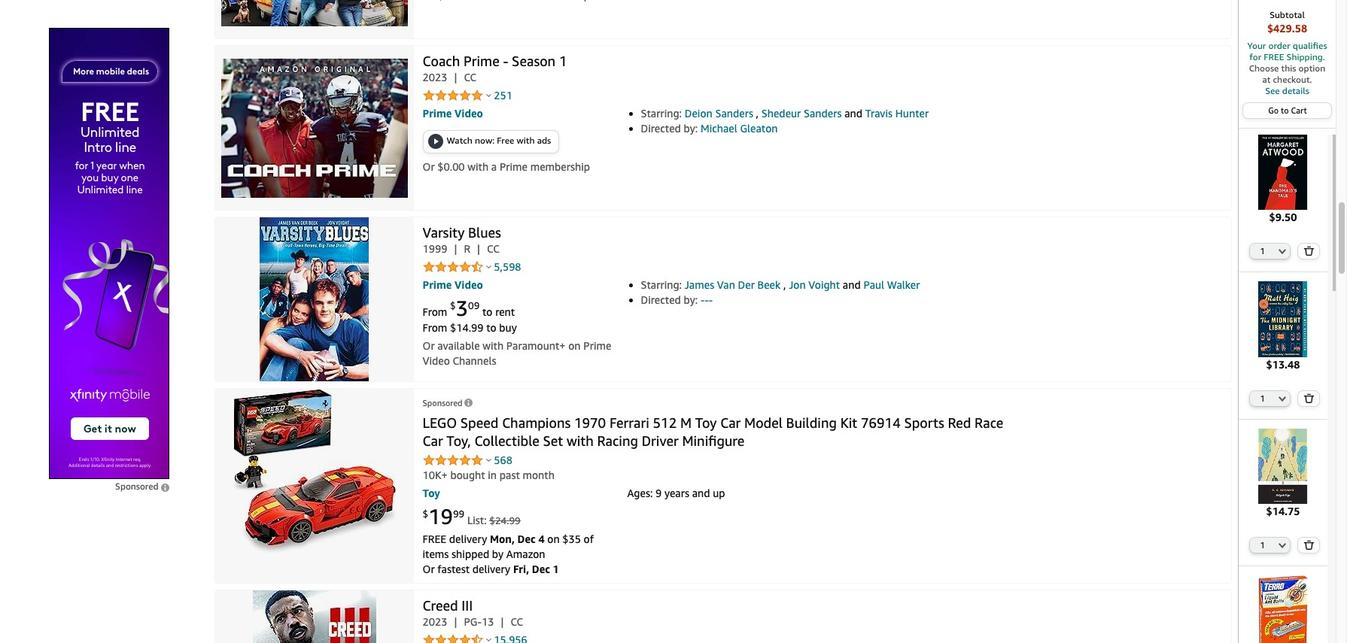 Task type: vqa. For each thing, say whether or not it's contained in the screenshot.
From
yes



Task type: describe. For each thing, give the bounding box(es) containing it.
free inside your order qualifies for free shipping. choose this option at checkout. see details
[[1264, 51, 1284, 62]]

minifigure
[[682, 433, 744, 450]]

2 vertical spatial to
[[486, 322, 496, 334]]

building
[[786, 415, 837, 432]]

video inside or available with paramount+ on prime video channels
[[423, 355, 450, 368]]

$13.48
[[1266, 358, 1300, 371]]

fri,
[[513, 563, 529, 576]]

watch now: free with ads
[[447, 135, 551, 146]]

membership
[[530, 161, 590, 173]]

go
[[1268, 105, 1279, 115]]

order
[[1268, 40, 1290, 51]]

subtotal $429.58
[[1267, 9, 1307, 35]]

channels
[[453, 355, 496, 368]]

by
[[492, 548, 504, 561]]

terro t300b liquid ant killer, 12 bait stations image
[[1245, 576, 1321, 643]]

the handmaid&#39;s tale image
[[1245, 135, 1321, 210]]

paul walker link
[[863, 279, 920, 292]]

season
[[512, 53, 556, 70]]

| right r
[[477, 243, 480, 255]]

1 for $9.50
[[1260, 246, 1265, 256]]

this
[[1281, 62, 1296, 74]]

$ inside from $ 3 09 to rent from $14.99 to buy
[[450, 299, 456, 311]]

free delivery mon, dec 4
[[423, 533, 547, 546]]

by: inside 'starring: james van der beek , jon voight and paul walker directed by: ---'
[[684, 294, 698, 307]]

shipping.
[[1287, 51, 1325, 62]]

creed iii 2023 | pg-13 | cc
[[423, 598, 523, 629]]

starring: for coach prime - season 1
[[641, 107, 682, 120]]

or $0.00 with a prime membership
[[423, 161, 590, 173]]

prime right a at the left
[[500, 161, 528, 173]]

ads
[[537, 135, 551, 146]]

prime down the 1999
[[423, 279, 452, 292]]

from $ 3 09 to rent from $14.99 to buy
[[423, 296, 517, 334]]

directed inside starring: deion sanders , shedeur sanders and travis hunter directed by: michael gleaton
[[641, 122, 681, 135]]

rent
[[495, 306, 515, 319]]

starring: for varsity blues
[[641, 279, 682, 292]]

or for or available with paramount+ on prime video channels
[[423, 340, 435, 353]]

19
[[428, 505, 453, 529]]

prime up watch
[[423, 107, 452, 120]]

der
[[738, 279, 755, 292]]

free
[[497, 135, 514, 146]]

dec inside free delivery mon, dec 4 on $35 of items shipped by amazon element
[[517, 533, 536, 546]]

amazon
[[506, 548, 545, 561]]

by: inside starring: deion sanders , shedeur sanders and travis hunter directed by: michael gleaton
[[684, 122, 698, 135]]

on inside or available with paramount+ on prime video channels
[[568, 340, 581, 353]]

travis hunter link
[[865, 107, 929, 120]]

malgudi days (penguin classics) image
[[1245, 429, 1321, 504]]

pg-
[[464, 616, 482, 629]]

m
[[680, 415, 692, 432]]

9
[[656, 487, 662, 500]]

champions
[[502, 415, 571, 432]]

red
[[948, 415, 971, 432]]

deion sanders link
[[685, 107, 753, 120]]

watch
[[447, 135, 473, 146]]

shedeur
[[761, 107, 801, 120]]

cc for iii
[[511, 616, 523, 629]]

varsity
[[423, 225, 465, 241]]

option
[[1299, 62, 1326, 74]]

qualifies
[[1293, 40, 1327, 51]]

0 vertical spatial to
[[1281, 105, 1289, 115]]

see details link
[[1246, 85, 1328, 96]]

76914
[[861, 415, 901, 432]]

the grand tour presents… image
[[221, 0, 408, 27]]

2 from from the top
[[423, 322, 447, 334]]

1 vertical spatial dec
[[532, 563, 550, 576]]

subtotal
[[1270, 9, 1305, 20]]

| right the 13
[[501, 616, 504, 629]]

shipped
[[452, 548, 489, 561]]

$35
[[562, 533, 581, 546]]

collectible
[[474, 433, 539, 450]]

past
[[499, 469, 520, 482]]

lego speed champions 1970 ferrari 512 m toy car model building kit 76914 sports red race car toy, collectible set with racing driver minifigure link
[[423, 415, 1003, 450]]

1 horizontal spatial sponsored
[[423, 398, 463, 408]]

michael gleaton link
[[701, 122, 778, 135]]

3
[[456, 296, 468, 321]]

blues
[[468, 225, 501, 241]]

creed iii image
[[252, 591, 376, 643]]

popover image
[[486, 265, 492, 269]]

, inside 'starring: james van der beek , jon voight and paul walker directed by: ---'
[[783, 279, 786, 292]]

month
[[523, 469, 555, 482]]

prime video for 2nd the prime video link from the bottom of the page
[[423, 107, 483, 120]]

prime video for second the prime video link
[[423, 279, 483, 292]]

go to cart link
[[1243, 103, 1331, 118]]

iii
[[462, 598, 473, 614]]

go to cart
[[1268, 105, 1307, 115]]

or available with paramount+ on prime video channels
[[423, 340, 611, 368]]

1 vertical spatial delivery
[[472, 563, 510, 576]]

r
[[464, 243, 470, 255]]

in
[[488, 469, 497, 482]]

toy inside lego speed champions 1970 ferrari 512 m toy car model building kit 76914 sports red race car toy, collectible set with racing driver minifigure
[[695, 415, 717, 432]]

directed inside 'starring: james van der beek , jon voight and paul walker directed by: ---'
[[641, 294, 681, 307]]

568 link
[[494, 454, 512, 467]]

99
[[453, 508, 464, 520]]

hunter
[[895, 107, 929, 120]]

1 for $13.48
[[1260, 393, 1265, 403]]

delete image for $14.75
[[1304, 540, 1315, 550]]

lego
[[423, 415, 457, 432]]

free delivery mon, dec 4 on $35 of items shipped by amazon element
[[423, 533, 594, 561]]

varsity blues image
[[260, 218, 369, 382]]

- inside coach prime - season 1 2023 | cc
[[503, 53, 508, 70]]

1 vertical spatial to
[[482, 306, 493, 319]]

michael
[[701, 122, 737, 135]]

0 horizontal spatial sponsored
[[115, 481, 158, 493]]

sports
[[904, 415, 944, 432]]

251
[[494, 89, 512, 102]]

and inside starring: deion sanders , shedeur sanders and travis hunter directed by: michael gleaton
[[844, 107, 862, 120]]

prime inside coach prime - season 1 2023 | cc
[[464, 53, 499, 70]]

creed iii link
[[423, 598, 473, 614]]

cc for prime
[[464, 71, 476, 84]]

coach prime - season 1 2023 | cc
[[423, 53, 567, 84]]

popover image for prime
[[486, 94, 492, 97]]

--- link
[[701, 294, 713, 307]]

dropdown image for $9.50
[[1279, 249, 1286, 255]]

$429.58
[[1267, 22, 1307, 35]]

buy
[[499, 322, 517, 334]]

details
[[1282, 85, 1309, 96]]

checkout.
[[1273, 74, 1312, 85]]



Task type: locate. For each thing, give the bounding box(es) containing it.
1 right season
[[559, 53, 567, 70]]

up
[[713, 487, 725, 500]]

cc inside varsity blues 1999 | r | cc
[[487, 243, 499, 255]]

deion
[[685, 107, 712, 120]]

cc down 'blues' at top left
[[487, 243, 499, 255]]

0 vertical spatial toy
[[695, 415, 717, 432]]

set
[[543, 433, 563, 450]]

1 vertical spatial prime video
[[423, 279, 483, 292]]

popover image
[[486, 94, 492, 97], [486, 459, 492, 462], [486, 639, 492, 642]]

prime right coach
[[464, 53, 499, 70]]

free right for
[[1264, 51, 1284, 62]]

0 vertical spatial and
[[844, 107, 862, 120]]

1 vertical spatial $
[[423, 508, 428, 520]]

1 from from the top
[[423, 306, 447, 319]]

$ inside the $ 19 99 list: $24.99
[[423, 508, 428, 520]]

beek
[[757, 279, 781, 292]]

a
[[491, 161, 497, 173]]

voight
[[808, 279, 840, 292]]

from left 3
[[423, 306, 447, 319]]

car down lego
[[423, 433, 443, 450]]

0 horizontal spatial sanders
[[715, 107, 753, 120]]

now:
[[475, 135, 495, 146]]

by: left '---' link
[[684, 294, 698, 307]]

by: down deion
[[684, 122, 698, 135]]

cc right the 13
[[511, 616, 523, 629]]

on right 4
[[547, 533, 560, 546]]

0 vertical spatial prime video
[[423, 107, 483, 120]]

or for or $0.00 with a prime membership
[[423, 161, 435, 173]]

delete image
[[1304, 393, 1315, 403], [1304, 540, 1315, 550]]

, left jon
[[783, 279, 786, 292]]

1 2023 from the top
[[423, 71, 447, 84]]

1 left delete icon
[[1260, 246, 1265, 256]]

driver
[[642, 433, 679, 450]]

prime inside or available with paramount+ on prime video channels
[[583, 340, 611, 353]]

0 vertical spatial sponsored
[[423, 398, 463, 408]]

1 sanders from the left
[[715, 107, 753, 120]]

1 vertical spatial from
[[423, 322, 447, 334]]

prime video
[[423, 107, 483, 120], [423, 279, 483, 292]]

1 vertical spatial 2023
[[423, 616, 447, 629]]

dropdown image down $14.75
[[1279, 543, 1286, 549]]

prime video link
[[423, 107, 483, 120], [423, 279, 483, 292]]

by:
[[684, 122, 698, 135], [684, 294, 698, 307]]

popover image left 568 link
[[486, 459, 492, 462]]

jon voight link
[[789, 279, 840, 292]]

10k+
[[423, 469, 448, 482]]

1 horizontal spatial toy
[[695, 415, 717, 432]]

1 horizontal spatial free
[[1264, 51, 1284, 62]]

mon,
[[490, 533, 515, 546]]

james
[[685, 279, 714, 292]]

5,598 link
[[494, 261, 521, 274]]

bought
[[450, 469, 485, 482]]

1999
[[423, 243, 447, 255]]

None submit
[[1298, 244, 1319, 259], [1298, 391, 1319, 406], [1298, 538, 1319, 553], [1298, 244, 1319, 259], [1298, 391, 1319, 406], [1298, 538, 1319, 553]]

2023 inside creed iii 2023 | pg-13 | cc
[[423, 616, 447, 629]]

10k+ bought in past month
[[423, 469, 555, 482]]

0 vertical spatial popover image
[[486, 94, 492, 97]]

1 horizontal spatial cc
[[487, 243, 499, 255]]

1 vertical spatial video
[[455, 279, 483, 292]]

2 popover image from the top
[[486, 459, 492, 462]]

or left the 'available'
[[423, 340, 435, 353]]

0 vertical spatial ,
[[756, 107, 759, 120]]

starring: inside starring: deion sanders , shedeur sanders and travis hunter directed by: michael gleaton
[[641, 107, 682, 120]]

prime video link up watch
[[423, 107, 483, 120]]

sponsored link
[[115, 481, 169, 493]]

2 sanders from the left
[[804, 107, 842, 120]]

2 2023 from the top
[[423, 616, 447, 629]]

2 starring: from the top
[[641, 279, 682, 292]]

0 horizontal spatial cc
[[464, 71, 476, 84]]

0 vertical spatial $
[[450, 299, 456, 311]]

ages: 9 years and up
[[627, 487, 725, 500]]

2 prime video from the top
[[423, 279, 483, 292]]

| inside coach prime - season 1 2023 | cc
[[454, 71, 457, 84]]

the midnight library: a gma book club pick (a novel) image
[[1245, 282, 1321, 357]]

video up watch
[[455, 107, 483, 120]]

0 vertical spatial from
[[423, 306, 447, 319]]

to
[[1281, 105, 1289, 115], [482, 306, 493, 319], [486, 322, 496, 334]]

0 vertical spatial prime video link
[[423, 107, 483, 120]]

car
[[720, 415, 741, 432], [423, 433, 443, 450]]

toy up minifigure
[[695, 415, 717, 432]]

1 horizontal spatial $
[[450, 299, 456, 311]]

list:
[[467, 514, 487, 527]]

0 vertical spatial video
[[455, 107, 483, 120]]

cc inside creed iii 2023 | pg-13 | cc
[[511, 616, 523, 629]]

1 horizontal spatial car
[[720, 415, 741, 432]]

lego speed champions 1970 ferrari 512 m toy car model building kit 76914 sports red race car toy, collectible set with racing driver minifigure
[[423, 415, 1003, 450]]

09
[[468, 299, 480, 311]]

or down items
[[423, 563, 435, 576]]

dec
[[517, 533, 536, 546], [532, 563, 550, 576]]

ages:
[[627, 487, 653, 500]]

popover image down the 13
[[486, 639, 492, 642]]

| down coach
[[454, 71, 457, 84]]

directed left michael
[[641, 122, 681, 135]]

1 left dropdown icon
[[1260, 393, 1265, 403]]

0 vertical spatial by:
[[684, 122, 698, 135]]

cc down coach prime - season 1 link in the top of the page
[[464, 71, 476, 84]]

3 or from the top
[[423, 563, 435, 576]]

prime right paramount+
[[583, 340, 611, 353]]

directed
[[641, 122, 681, 135], [641, 294, 681, 307]]

2 vertical spatial video
[[423, 355, 450, 368]]

$14.75
[[1266, 505, 1300, 518]]

on $35 of items shipped by amazon
[[423, 533, 594, 561]]

gleaton
[[740, 122, 778, 135]]

dec right fri,
[[532, 563, 550, 576]]

1 horizontal spatial ,
[[783, 279, 786, 292]]

1 vertical spatial and
[[843, 279, 861, 292]]

$ left 09
[[450, 299, 456, 311]]

toy down 10k+
[[423, 487, 440, 500]]

1 vertical spatial directed
[[641, 294, 681, 307]]

starring: left deion
[[641, 107, 682, 120]]

2 prime video link from the top
[[423, 279, 483, 292]]

0 vertical spatial 2023
[[423, 71, 447, 84]]

2 directed from the top
[[641, 294, 681, 307]]

items
[[423, 548, 449, 561]]

0 vertical spatial directed
[[641, 122, 681, 135]]

paramount+
[[506, 340, 566, 353]]

james van der beek link
[[685, 279, 781, 292]]

1 vertical spatial starring:
[[641, 279, 682, 292]]

ferrari
[[609, 415, 649, 432]]

1 vertical spatial prime video link
[[423, 279, 483, 292]]

2 dropdown image from the top
[[1279, 543, 1286, 549]]

2 vertical spatial and
[[692, 487, 710, 500]]

with down buy
[[483, 340, 504, 353]]

1 up terro t300b liquid ant killer, 12 bait stations image
[[1260, 540, 1265, 550]]

car up minifigure
[[720, 415, 741, 432]]

coach
[[423, 53, 460, 70]]

prime video up 3
[[423, 279, 483, 292]]

to right go
[[1281, 105, 1289, 115]]

with inside lego speed champions 1970 ferrari 512 m toy car model building kit 76914 sports red race car toy, collectible set with racing driver minifigure
[[567, 433, 594, 450]]

or fastest delivery fri, dec 1 element
[[423, 563, 559, 576]]

0 vertical spatial car
[[720, 415, 741, 432]]

| left r
[[454, 243, 457, 255]]

, up "gleaton"
[[756, 107, 759, 120]]

0 vertical spatial dec
[[517, 533, 536, 546]]

0 horizontal spatial toy
[[423, 487, 440, 500]]

delete image for $13.48
[[1304, 393, 1315, 403]]

dropdown image left delete icon
[[1279, 249, 1286, 255]]

van
[[717, 279, 735, 292]]

1 vertical spatial toy
[[423, 487, 440, 500]]

varsity blues 1999 | r | cc
[[423, 225, 501, 255]]

1 horizontal spatial on
[[568, 340, 581, 353]]

starring: left james
[[641, 279, 682, 292]]

0 horizontal spatial ,
[[756, 107, 759, 120]]

0 vertical spatial delivery
[[449, 533, 487, 546]]

2023
[[423, 71, 447, 84], [423, 616, 447, 629]]

1970
[[574, 415, 606, 432]]

0 vertical spatial free
[[1264, 51, 1284, 62]]

2023 inside coach prime - season 1 2023 | cc
[[423, 71, 447, 84]]

1 vertical spatial ,
[[783, 279, 786, 292]]

starring: deion sanders , shedeur sanders and travis hunter directed by: michael gleaton
[[641, 107, 929, 135]]

2 vertical spatial cc
[[511, 616, 523, 629]]

free up items
[[423, 533, 446, 546]]

2 or from the top
[[423, 340, 435, 353]]

prime video link up 3
[[423, 279, 483, 292]]

from up the 'available'
[[423, 322, 447, 334]]

and left paul
[[843, 279, 861, 292]]

with down 1970
[[567, 433, 594, 450]]

0 vertical spatial cc
[[464, 71, 476, 84]]

delivery down by
[[472, 563, 510, 576]]

paul
[[863, 279, 884, 292]]

1 dropdown image from the top
[[1279, 249, 1286, 255]]

sanders
[[715, 107, 753, 120], [804, 107, 842, 120]]

jon
[[789, 279, 806, 292]]

prime
[[464, 53, 499, 70], [423, 107, 452, 120], [500, 161, 528, 173], [423, 279, 452, 292], [583, 340, 611, 353]]

, inside starring: deion sanders , shedeur sanders and travis hunter directed by: michael gleaton
[[756, 107, 759, 120]]

cc
[[464, 71, 476, 84], [487, 243, 499, 255], [511, 616, 523, 629]]

1
[[559, 53, 567, 70], [1260, 246, 1265, 256], [1260, 393, 1265, 403], [1260, 540, 1265, 550], [553, 563, 559, 576]]

see
[[1265, 85, 1280, 96]]

0 vertical spatial starring:
[[641, 107, 682, 120]]

1 vertical spatial cc
[[487, 243, 499, 255]]

dec left 4
[[517, 533, 536, 546]]

race
[[975, 415, 1003, 432]]

or left $0.00
[[423, 161, 435, 173]]

delete image right dropdown icon
[[1304, 393, 1315, 403]]

0 horizontal spatial $
[[423, 508, 428, 520]]

on right paramount+
[[568, 340, 581, 353]]

varsity blues link
[[423, 225, 501, 241]]

0 vertical spatial delete image
[[1304, 393, 1315, 403]]

with inside or available with paramount+ on prime video channels
[[483, 340, 504, 353]]

with left a at the left
[[468, 161, 489, 173]]

1 vertical spatial or
[[423, 340, 435, 353]]

1 right fri,
[[553, 563, 559, 576]]

0 vertical spatial on
[[568, 340, 581, 353]]

to left buy
[[486, 322, 496, 334]]

popover image for iii
[[486, 639, 492, 642]]

racing
[[597, 433, 638, 450]]

watch now: free with ads link
[[423, 131, 559, 153]]

and left up
[[692, 487, 710, 500]]

1 vertical spatial by:
[[684, 294, 698, 307]]

video down the 'available'
[[423, 355, 450, 368]]

0 horizontal spatial on
[[547, 533, 560, 546]]

1 popover image from the top
[[486, 94, 492, 97]]

2023 down coach
[[423, 71, 447, 84]]

delete image
[[1304, 246, 1315, 256]]

1 horizontal spatial sanders
[[804, 107, 842, 120]]

video up 09
[[455, 279, 483, 292]]

travis
[[865, 107, 893, 120]]

0 horizontal spatial free
[[423, 533, 446, 546]]

1 vertical spatial popover image
[[486, 459, 492, 462]]

popover image left 251 link
[[486, 94, 492, 97]]

0 vertical spatial dropdown image
[[1279, 249, 1286, 255]]

$24.99
[[489, 515, 521, 527]]

your
[[1247, 40, 1266, 51]]

delete image up terro t300b liquid ant killer, 12 bait stations image
[[1304, 540, 1315, 550]]

and inside 'starring: james van der beek , jon voight and paul walker directed by: ---'
[[843, 279, 861, 292]]

1 vertical spatial free
[[423, 533, 446, 546]]

3 popover image from the top
[[486, 639, 492, 642]]

568
[[494, 454, 512, 467]]

$9.50
[[1269, 211, 1297, 224]]

sponsored button
[[423, 398, 473, 408]]

$ 19 99 list: $24.99
[[423, 505, 521, 529]]

0 horizontal spatial car
[[423, 433, 443, 450]]

dropdown image
[[1279, 396, 1286, 402]]

cart
[[1291, 105, 1307, 115]]

1 inside coach prime - season 1 2023 | cc
[[559, 53, 567, 70]]

1 vertical spatial delete image
[[1304, 540, 1315, 550]]

with left ads
[[517, 135, 535, 146]]

speed
[[460, 415, 499, 432]]

sanders up michael gleaton "link"
[[715, 107, 753, 120]]

shedeur sanders link
[[761, 107, 842, 120]]

1 starring: from the top
[[641, 107, 682, 120]]

1 or from the top
[[423, 161, 435, 173]]

1 prime video link from the top
[[423, 107, 483, 120]]

2 vertical spatial popover image
[[486, 639, 492, 642]]

with
[[517, 135, 535, 146], [468, 161, 489, 173], [483, 340, 504, 353], [567, 433, 594, 450]]

| left pg-
[[454, 616, 457, 629]]

0 vertical spatial or
[[423, 161, 435, 173]]

delivery up shipped
[[449, 533, 487, 546]]

or inside or available with paramount+ on prime video channels
[[423, 340, 435, 353]]

2 by: from the top
[[684, 294, 698, 307]]

video for second the prime video link
[[455, 279, 483, 292]]

1 vertical spatial on
[[547, 533, 560, 546]]

your order qualifies for free shipping. choose this option at checkout. see details
[[1247, 40, 1327, 96]]

dropdown image for $14.75
[[1279, 543, 1286, 549]]

sponsored ad - lego speed champions 1970 ferrari 512 m toy car model building kit 76914 sports red race car toy, collectib... image
[[233, 389, 395, 553]]

delivery
[[449, 533, 487, 546], [472, 563, 510, 576]]

5,598
[[494, 261, 521, 274]]

2 vertical spatial or
[[423, 563, 435, 576]]

and
[[844, 107, 862, 120], [843, 279, 861, 292], [692, 487, 710, 500]]

creed
[[423, 598, 458, 614]]

coach prime - season 1 image
[[221, 58, 408, 198]]

prime video up watch
[[423, 107, 483, 120]]

1 vertical spatial dropdown image
[[1279, 543, 1286, 549]]

1 for $14.75
[[1260, 540, 1265, 550]]

dropdown image
[[1279, 249, 1286, 255], [1279, 543, 1286, 549]]

and left travis
[[844, 107, 862, 120]]

choose
[[1249, 62, 1279, 74]]

1 vertical spatial car
[[423, 433, 443, 450]]

1 directed from the top
[[641, 122, 681, 135]]

1 prime video from the top
[[423, 107, 483, 120]]

cc inside coach prime - season 1 2023 | cc
[[464, 71, 476, 84]]

2023 down creed
[[423, 616, 447, 629]]

1 delete image from the top
[[1304, 393, 1315, 403]]

on inside on $35 of items shipped by amazon
[[547, 533, 560, 546]]

starring: inside 'starring: james van der beek , jon voight and paul walker directed by: ---'
[[641, 279, 682, 292]]

$ down toy link
[[423, 508, 428, 520]]

to right 09
[[482, 306, 493, 319]]

1 by: from the top
[[684, 122, 698, 135]]

13
[[482, 616, 494, 629]]

2 horizontal spatial cc
[[511, 616, 523, 629]]

fastest
[[437, 563, 470, 576]]

2 delete image from the top
[[1304, 540, 1315, 550]]

4
[[538, 533, 545, 546]]

1 vertical spatial sponsored
[[115, 481, 158, 493]]

sanders right the shedeur
[[804, 107, 842, 120]]

$14.99
[[450, 322, 484, 334]]

directed left '---' link
[[641, 294, 681, 307]]

on
[[568, 340, 581, 353], [547, 533, 560, 546]]

video for 2nd the prime video link from the bottom of the page
[[455, 107, 483, 120]]

251 link
[[494, 89, 512, 102]]

or
[[423, 161, 435, 173], [423, 340, 435, 353], [423, 563, 435, 576]]

at
[[1262, 74, 1271, 85]]



